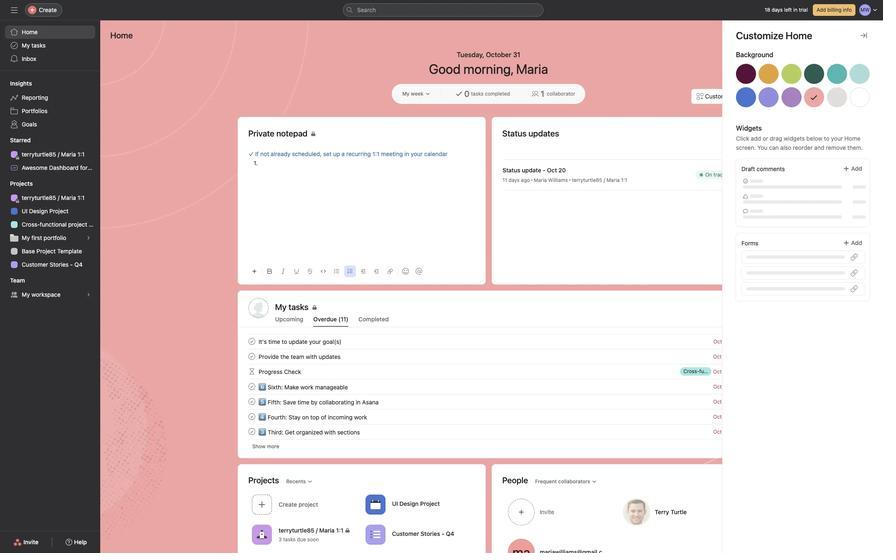 Task type: locate. For each thing, give the bounding box(es) containing it.
1 horizontal spatial work
[[354, 414, 367, 421]]

2 vertical spatial terryturtle85 / maria 1:1 link
[[5, 191, 95, 205]]

update inside status update - oct 20 11 days ago • maria williams • terryturtle85 / maria 1:1
[[522, 166, 541, 174]]

design up cross-
[[29, 208, 48, 215]]

completed checkbox left 3️⃣
[[247, 427, 257, 437]]

oct 26
[[713, 354, 729, 360], [713, 369, 729, 375]]

my tasks link
[[275, 302, 729, 313]]

/
[[58, 151, 59, 158], [603, 177, 605, 183], [58, 194, 59, 201], [316, 527, 317, 534]]

completed checkbox for 6️⃣
[[247, 382, 257, 392]]

1 horizontal spatial time
[[297, 399, 309, 406]]

1 vertical spatial add
[[851, 165, 862, 172]]

• right the williams at top
[[569, 177, 571, 183]]

0 horizontal spatial home
[[22, 28, 38, 36]]

status
[[502, 166, 520, 174]]

my workspace link
[[5, 288, 95, 302]]

template
[[57, 248, 82, 255]]

oct 27
[[713, 339, 729, 345]]

0 horizontal spatial •
[[530, 177, 533, 183]]

save
[[283, 399, 296, 406]]

status update - oct 20 11 days ago • maria williams • terryturtle85 / maria 1:1
[[502, 166, 627, 183]]

my left the first
[[22, 234, 30, 241]]

1 vertical spatial terryturtle85 / maria 1:1
[[22, 194, 85, 201]]

2 horizontal spatial -
[[543, 166, 545, 174]]

my workspace
[[22, 291, 61, 298]]

1 vertical spatial ui design project
[[392, 500, 440, 507]]

0 vertical spatial ui
[[22, 208, 27, 215]]

create project
[[278, 501, 318, 508]]

tasks right 3
[[283, 537, 295, 543]]

work down asana
[[354, 414, 367, 421]]

on
[[302, 414, 309, 421]]

soon
[[307, 537, 319, 543]]

calendar image
[[370, 500, 380, 510]]

my up the inbox on the left
[[22, 42, 30, 49]]

terryturtle85 right the williams at top
[[572, 177, 602, 183]]

completed image left 4️⃣
[[247, 412, 257, 422]]

increase list indent image
[[374, 269, 379, 274]]

terryturtle85 / maria 1:1 up functional
[[22, 194, 85, 201]]

add for draft comments
[[851, 165, 862, 172]]

1 vertical spatial q4
[[446, 530, 454, 537]]

oct for 6️⃣ sixth: make work manageable
[[713, 384, 722, 390]]

completed image left 6️⃣
[[247, 382, 257, 392]]

2 vertical spatial your
[[309, 338, 321, 345]]

2 oct 26 from the top
[[713, 369, 729, 375]]

completed
[[485, 91, 510, 97]]

click
[[736, 135, 749, 142]]

0
[[464, 89, 469, 99]]

my inside dropdown button
[[402, 91, 410, 97]]

1 horizontal spatial tasks
[[283, 537, 295, 543]]

1 vertical spatial projects
[[248, 476, 279, 485]]

1 vertical spatial 26
[[723, 369, 729, 375]]

track
[[713, 172, 725, 178]]

0 horizontal spatial tasks
[[31, 42, 46, 49]]

0 vertical spatial customer
[[22, 261, 48, 268]]

2 completed checkbox from the top
[[247, 382, 257, 392]]

1 vertical spatial invite
[[23, 539, 39, 546]]

bold image
[[267, 269, 272, 274]]

terryturtle85 / maria 1:1 up awesome dashboard for new project link on the top of page
[[22, 151, 85, 158]]

terryturtle85 / maria 1:1 link right the williams at top
[[572, 176, 627, 184]]

oct 25 for collaborating
[[713, 399, 729, 405]]

25 for collaborating
[[723, 399, 729, 405]]

customer stories - q4 link
[[5, 258, 95, 272], [362, 522, 475, 549]]

ui right calendar image
[[392, 500, 398, 507]]

my for my tasks
[[22, 42, 30, 49]]

1 vertical spatial time
[[297, 399, 309, 406]]

emoji image
[[402, 268, 409, 275]]

- inside status update - oct 20 11 days ago • maria williams • terryturtle85 / maria 1:1
[[543, 166, 545, 174]]

add button for draft comments
[[837, 161, 868, 176]]

terryturtle85 down the projects dropdown button
[[22, 194, 56, 201]]

0 vertical spatial terryturtle85 / maria 1:1 link
[[5, 148, 95, 161]]

1:1 inside projects element
[[78, 194, 85, 201]]

0 vertical spatial -
[[543, 166, 545, 174]]

to inside click add or drag widgets below to your home screen. you can also reorder and remove them.
[[824, 135, 829, 142]]

time left by
[[297, 399, 309, 406]]

Completed checkbox
[[247, 337, 257, 347]]

1 vertical spatial stories
[[420, 530, 440, 537]]

add profile photo image
[[248, 298, 268, 318]]

private notepad
[[248, 129, 308, 138]]

1 horizontal spatial in
[[404, 150, 409, 157]]

you
[[757, 144, 768, 151]]

0 horizontal spatial invite
[[23, 539, 39, 546]]

with down of
[[324, 429, 336, 436]]

1 vertical spatial oct 26
[[713, 369, 729, 375]]

2 vertical spatial tasks
[[283, 537, 295, 543]]

/ inside the starred 'element'
[[58, 151, 59, 158]]

1 vertical spatial to
[[282, 338, 287, 345]]

dependencies image
[[248, 368, 255, 375]]

oct 25 button for sections
[[713, 429, 729, 435]]

0 vertical spatial time
[[268, 338, 280, 345]]

completed checkbox left 5️⃣
[[247, 397, 257, 407]]

ui design project up cross-functional project plan link
[[22, 208, 68, 215]]

in right "meeting"
[[404, 150, 409, 157]]

background option group
[[736, 64, 870, 111]]

completed image for 6️⃣
[[247, 382, 257, 392]]

my for my week
[[402, 91, 410, 97]]

0 horizontal spatial your
[[309, 338, 321, 345]]

terryturtle85 / maria 1:1 link for awesome dashboard for new project
[[5, 148, 95, 161]]

0 horizontal spatial in
[[356, 399, 360, 406]]

work
[[300, 384, 313, 391], [354, 414, 367, 421]]

1 horizontal spatial projects
[[248, 476, 279, 485]]

1 25 from the top
[[723, 384, 729, 390]]

1 vertical spatial your
[[411, 150, 422, 157]]

oct 25 button for of
[[713, 414, 729, 420]]

days
[[772, 7, 783, 13], [508, 177, 519, 183]]

1 horizontal spatial ui design project link
[[362, 492, 475, 519]]

oct 25 for of
[[713, 414, 729, 420]]

more
[[267, 444, 279, 450]]

2 oct 25 button from the top
[[713, 399, 729, 405]]

frequent
[[535, 479, 557, 485]]

1 horizontal spatial home
[[110, 30, 133, 40]]

oct 20
[[547, 166, 566, 174]]

completed checkbox down completed option
[[247, 352, 257, 362]]

ui design project right calendar image
[[392, 500, 440, 507]]

/ inside status update - oct 20 11 days ago • maria williams • terryturtle85 / maria 1:1
[[603, 177, 605, 183]]

Completed checkbox
[[247, 352, 257, 362], [247, 382, 257, 392], [247, 397, 257, 407], [247, 412, 257, 422], [247, 427, 257, 437]]

days right 18
[[772, 7, 783, 13]]

widgets
[[736, 124, 762, 132]]

background
[[736, 51, 773, 58]]

25 for of
[[723, 414, 729, 420]]

1
[[540, 89, 545, 99]]

your up remove
[[831, 135, 843, 142]]

4 oct 25 from the top
[[713, 429, 729, 435]]

1 horizontal spatial update
[[522, 166, 541, 174]]

portfolio
[[44, 234, 66, 241]]

my left week
[[402, 91, 410, 97]]

0 vertical spatial in
[[793, 7, 797, 13]]

0 vertical spatial tasks
[[31, 42, 46, 49]]

work right make
[[300, 384, 313, 391]]

sections
[[337, 429, 360, 436]]

0 horizontal spatial to
[[282, 338, 287, 345]]

4 completed checkbox from the top
[[247, 412, 257, 422]]

1 vertical spatial customer stories - q4 link
[[362, 522, 475, 549]]

0 horizontal spatial ui design project link
[[5, 205, 95, 218]]

1 vertical spatial -
[[70, 261, 73, 268]]

q4 inside projects element
[[74, 261, 83, 268]]

by
[[311, 399, 317, 406]]

1 horizontal spatial ui
[[392, 500, 398, 507]]

2 26 from the top
[[723, 369, 729, 375]]

0 horizontal spatial days
[[508, 177, 519, 183]]

incoming
[[328, 414, 352, 421]]

0 horizontal spatial projects
[[10, 180, 33, 187]]

4 oct 25 button from the top
[[713, 429, 729, 435]]

oct 27 button
[[713, 339, 729, 345]]

show more button
[[248, 441, 283, 453]]

projects down "awesome" at left
[[10, 180, 33, 187]]

my week
[[402, 91, 423, 97]]

1 vertical spatial days
[[508, 177, 519, 183]]

awesome
[[22, 164, 48, 171]]

design
[[29, 208, 48, 215], [399, 500, 418, 507]]

0 vertical spatial add button
[[837, 161, 868, 176]]

oct for it's time to update your goal(s)
[[713, 339, 722, 345]]

at mention image
[[415, 268, 422, 275]]

1 vertical spatial customer
[[392, 530, 419, 537]]

oct 25 for sections
[[713, 429, 729, 435]]

4 completed image from the top
[[247, 412, 257, 422]]

1 completed checkbox from the top
[[247, 352, 257, 362]]

0 vertical spatial with
[[306, 353, 317, 360]]

2 add button from the top
[[837, 236, 868, 251]]

stories
[[50, 261, 69, 268], [420, 530, 440, 537]]

2 oct 25 from the top
[[713, 399, 729, 405]]

tasks inside the global element
[[31, 42, 46, 49]]

0 horizontal spatial q4
[[74, 261, 83, 268]]

0 vertical spatial design
[[29, 208, 48, 215]]

3 25 from the top
[[723, 414, 729, 420]]

terryturtle85 / maria 1:1 for dashboard
[[22, 151, 85, 158]]

team
[[291, 353, 304, 360]]

drag
[[770, 135, 782, 142]]

1 vertical spatial tasks
[[471, 91, 484, 97]]

11
[[502, 177, 507, 183]]

customize button
[[691, 89, 739, 104]]

1 add button from the top
[[837, 161, 868, 176]]

to up and
[[824, 135, 829, 142]]

1 vertical spatial update
[[289, 338, 307, 345]]

code image
[[321, 269, 326, 274]]

4️⃣ fourth: stay on top of incoming work
[[258, 414, 367, 421]]

overdue (11)
[[313, 316, 348, 323]]

0 horizontal spatial customer stories - q4
[[22, 261, 83, 268]]

tasks right the 0
[[471, 91, 484, 97]]

0 horizontal spatial ui design project
[[22, 208, 68, 215]]

ui up cross-
[[22, 208, 27, 215]]

completed image left 3️⃣
[[247, 427, 257, 437]]

in right left at the right of the page
[[793, 7, 797, 13]]

your left calendar
[[411, 150, 422, 157]]

0 vertical spatial customer stories - q4 link
[[5, 258, 95, 272]]

2 completed image from the top
[[247, 382, 257, 392]]

q4
[[74, 261, 83, 268], [446, 530, 454, 537]]

bulleted list image
[[334, 269, 339, 274]]

projects left recents
[[248, 476, 279, 485]]

my inside teams element
[[22, 291, 30, 298]]

team button
[[0, 277, 25, 285]]

0 vertical spatial q4
[[74, 261, 83, 268]]

home
[[22, 28, 38, 36], [110, 30, 133, 40], [845, 135, 861, 142]]

3 completed checkbox from the top
[[247, 397, 257, 407]]

your
[[831, 135, 843, 142], [411, 150, 422, 157], [309, 338, 321, 345]]

toolbar
[[248, 262, 475, 281]]

with
[[306, 353, 317, 360], [324, 429, 336, 436]]

0 vertical spatial ui design project link
[[5, 205, 95, 218]]

0 horizontal spatial stories
[[50, 261, 69, 268]]

2 • from the left
[[569, 177, 571, 183]]

1 horizontal spatial your
[[411, 150, 422, 157]]

list image
[[370, 530, 380, 540]]

1 vertical spatial in
[[404, 150, 409, 157]]

25
[[723, 384, 729, 390], [723, 399, 729, 405], [723, 414, 729, 420], [723, 429, 729, 435]]

not
[[260, 150, 269, 157]]

to
[[824, 135, 829, 142], [282, 338, 287, 345]]

days right the "11"
[[508, 177, 519, 183]]

stories inside projects element
[[50, 261, 69, 268]]

2 horizontal spatial your
[[831, 135, 843, 142]]

1 vertical spatial ui design project link
[[362, 492, 475, 519]]

0 vertical spatial work
[[300, 384, 313, 391]]

0 horizontal spatial customer
[[22, 261, 48, 268]]

update up team
[[289, 338, 307, 345]]

provide the team with updates
[[258, 353, 340, 360]]

5️⃣ fifth: save time by collaborating in asana
[[258, 399, 378, 406]]

ago
[[521, 177, 530, 183]]

27
[[723, 339, 729, 345]]

completed image for 3️⃣
[[247, 427, 257, 437]]

see details, my workspace image
[[86, 292, 91, 297]]

hide sidebar image
[[11, 7, 18, 13]]

insights
[[10, 80, 32, 87]]

0 vertical spatial add
[[817, 7, 826, 13]]

1:1 inside the starred 'element'
[[78, 151, 85, 158]]

with right team
[[306, 353, 317, 360]]

my inside the global element
[[22, 42, 30, 49]]

scheduled,
[[292, 150, 321, 157]]

1 oct 26 from the top
[[713, 354, 729, 360]]

home inside click add or drag widgets below to your home screen. you can also reorder and remove them.
[[845, 135, 861, 142]]

in left asana
[[356, 399, 360, 406]]

-
[[543, 166, 545, 174], [70, 261, 73, 268], [441, 530, 444, 537]]

oct 26 for 1st the oct 26 button from the bottom of the page
[[713, 369, 729, 375]]

your left goal(s)
[[309, 338, 321, 345]]

morning,
[[464, 61, 513, 77]]

1 horizontal spatial ui design project
[[392, 500, 440, 507]]

tasks for 3 tasks due soon
[[283, 537, 295, 543]]

up
[[333, 150, 340, 157]]

0 vertical spatial stories
[[50, 261, 69, 268]]

tasks up the inbox on the left
[[31, 42, 46, 49]]

1 horizontal spatial •
[[569, 177, 571, 183]]

invite inside button
[[23, 539, 39, 546]]

1 horizontal spatial customer stories - q4 link
[[362, 522, 475, 549]]

maria
[[516, 61, 548, 77], [61, 151, 76, 158], [534, 177, 547, 183], [606, 177, 619, 183], [61, 194, 76, 201], [319, 527, 334, 534]]

1 26 from the top
[[723, 354, 729, 360]]

customer down base in the top of the page
[[22, 261, 48, 268]]

0 vertical spatial 26
[[723, 354, 729, 360]]

oct 25 button
[[713, 384, 729, 390], [713, 399, 729, 405], [713, 414, 729, 420], [713, 429, 729, 435]]

numbered list image
[[347, 269, 352, 274]]

• right ago
[[530, 177, 533, 183]]

0 vertical spatial update
[[522, 166, 541, 174]]

0 vertical spatial customer stories - q4
[[22, 261, 83, 268]]

1 horizontal spatial -
[[441, 530, 444, 537]]

1 oct 26 button from the top
[[713, 354, 729, 360]]

customer
[[22, 261, 48, 268], [392, 530, 419, 537]]

invite
[[540, 509, 554, 516], [23, 539, 39, 546]]

update
[[522, 166, 541, 174], [289, 338, 307, 345]]

time right "it's" at the left bottom of page
[[268, 338, 280, 345]]

your inside document
[[411, 150, 422, 157]]

completed checkbox for 5️⃣
[[247, 397, 257, 407]]

1:1 inside status update - oct 20 11 days ago • maria williams • terryturtle85 / maria 1:1
[[621, 177, 627, 183]]

3 oct 25 button from the top
[[713, 414, 729, 420]]

home inside the global element
[[22, 28, 38, 36]]

0 vertical spatial invite
[[540, 509, 554, 516]]

18 days left in trial
[[765, 7, 808, 13]]

5 completed checkbox from the top
[[247, 427, 257, 437]]

5 completed image from the top
[[247, 427, 257, 437]]

terryturtle85 / maria 1:1 up soon
[[278, 527, 343, 534]]

inbox link
[[5, 52, 95, 66]]

customer right list icon
[[392, 530, 419, 537]]

terryturtle85 inside projects element
[[22, 194, 56, 201]]

0 vertical spatial oct 26 button
[[713, 354, 729, 360]]

3 oct 25 from the top
[[713, 414, 729, 420]]

0 horizontal spatial work
[[300, 384, 313, 391]]

1 vertical spatial design
[[399, 500, 418, 507]]

insert an object image
[[252, 269, 257, 274]]

oct for provide the team with updates
[[713, 354, 722, 360]]

2 vertical spatial add
[[851, 239, 862, 246]]

terryturtle85 / maria 1:1 inside projects element
[[22, 194, 85, 201]]

0 horizontal spatial design
[[29, 208, 48, 215]]

terryturtle85 / maria 1:1 link up functional
[[5, 191, 95, 205]]

terryturtle85 up "awesome" at left
[[22, 151, 56, 158]]

billing
[[827, 7, 842, 13]]

3
[[278, 537, 282, 543]]

trial
[[799, 7, 808, 13]]

maria inside projects element
[[61, 194, 76, 201]]

oct for 5️⃣ fifth: save time by collaborating in asana
[[713, 399, 722, 405]]

update up ago
[[522, 166, 541, 174]]

3️⃣
[[258, 429, 266, 436]]

1 horizontal spatial days
[[772, 7, 783, 13]]

0 vertical spatial to
[[824, 135, 829, 142]]

2 25 from the top
[[723, 399, 729, 405]]

0 horizontal spatial ui
[[22, 208, 27, 215]]

completed checkbox left 6️⃣
[[247, 382, 257, 392]]

completed image
[[247, 337, 257, 347], [247, 382, 257, 392], [247, 397, 257, 407], [247, 412, 257, 422], [247, 427, 257, 437]]

global element
[[0, 20, 100, 71]]

terryturtle85 / maria 1:1 link up dashboard
[[5, 148, 95, 161]]

design right calendar image
[[399, 500, 418, 507]]

projects element
[[0, 176, 100, 273]]

terryturtle85 / maria 1:1 inside the starred 'element'
[[22, 151, 85, 158]]

2 horizontal spatial home
[[845, 135, 861, 142]]

calendar
[[424, 150, 447, 157]]

completed image left "it's" at the left bottom of page
[[247, 337, 257, 347]]

completed checkbox left 4️⃣
[[247, 412, 257, 422]]

meeting
[[381, 150, 403, 157]]

my inside projects element
[[22, 234, 30, 241]]

completed image left 5️⃣
[[247, 397, 257, 407]]

1 vertical spatial oct 26 button
[[713, 369, 729, 375]]

my down team on the left of page
[[22, 291, 30, 298]]

3 completed image from the top
[[247, 397, 257, 407]]

comments
[[757, 165, 785, 173]]

31
[[513, 51, 520, 58]]

1 completed image from the top
[[247, 337, 257, 347]]

0 vertical spatial your
[[831, 135, 843, 142]]

4 25 from the top
[[723, 429, 729, 435]]

tuesday, october 31 good morning, maria
[[429, 51, 548, 77]]

ui
[[22, 208, 27, 215], [392, 500, 398, 507]]

project
[[68, 221, 87, 228]]

1 vertical spatial add button
[[837, 236, 868, 251]]

(11)
[[338, 316, 348, 323]]

to up the
[[282, 338, 287, 345]]



Task type: vqa. For each thing, say whether or not it's contained in the screenshot.
Tyler to the left
no



Task type: describe. For each thing, give the bounding box(es) containing it.
link image
[[387, 269, 392, 274]]

1 horizontal spatial customer stories - q4
[[392, 530, 454, 537]]

check
[[284, 368, 301, 375]]

add button for forms
[[837, 236, 868, 251]]

2 horizontal spatial tasks
[[471, 91, 484, 97]]

0 horizontal spatial update
[[289, 338, 307, 345]]

strikethrough image
[[307, 269, 312, 274]]

1 horizontal spatial q4
[[446, 530, 454, 537]]

0 horizontal spatial customer stories - q4 link
[[5, 258, 95, 272]]

create project link
[[248, 492, 362, 519]]

progress check
[[258, 368, 301, 375]]

projects inside dropdown button
[[10, 180, 33, 187]]

my first portfolio
[[22, 234, 66, 241]]

oct 25 button for collaborating
[[713, 399, 729, 405]]

see details, my first portfolio image
[[86, 236, 91, 241]]

1 oct 25 button from the top
[[713, 384, 729, 390]]

recents button
[[282, 476, 316, 488]]

days inside status update - oct 20 11 days ago • maria williams • terryturtle85 / maria 1:1
[[508, 177, 519, 183]]

completed image for 4️⃣
[[247, 412, 257, 422]]

october
[[486, 51, 511, 58]]

set
[[323, 150, 331, 157]]

2 oct 26 button from the top
[[713, 369, 729, 375]]

show
[[252, 444, 265, 450]]

updates
[[318, 353, 340, 360]]

completed image for 5️⃣
[[247, 397, 257, 407]]

1 vertical spatial terryturtle85 / maria 1:1 link
[[572, 176, 627, 184]]

26 for 1st the oct 26 button from the bottom of the page
[[723, 369, 729, 375]]

customer inside projects element
[[22, 261, 48, 268]]

below
[[807, 135, 822, 142]]

close customization pane image
[[861, 32, 867, 39]]

recents
[[286, 479, 306, 485]]

terryturtle85 inside the starred 'element'
[[22, 151, 56, 158]]

dashboard
[[49, 164, 79, 171]]

completed checkbox for 4️⃣
[[247, 412, 257, 422]]

private
[[248, 129, 274, 138]]

and
[[814, 144, 824, 151]]

completed image for it's
[[247, 337, 257, 347]]

collaborator
[[547, 91, 575, 97]]

underline image
[[294, 269, 299, 274]]

add for forms
[[851, 239, 862, 246]]

organized
[[296, 429, 323, 436]]

2 vertical spatial terryturtle85 / maria 1:1
[[278, 527, 343, 534]]

0 horizontal spatial with
[[306, 353, 317, 360]]

1:1 inside document
[[372, 150, 379, 157]]

frequent collaborators
[[535, 479, 590, 485]]

completed checkbox for provide
[[247, 352, 257, 362]]

in inside document
[[404, 150, 409, 157]]

my tasks
[[275, 302, 309, 312]]

search button
[[343, 3, 543, 17]]

for
[[80, 164, 88, 171]]

starred element
[[0, 133, 122, 176]]

✓ if not already scheduled, set up a recurring 1:1 meeting in your calendar document
[[248, 150, 475, 259]]

asana
[[362, 399, 378, 406]]

top
[[310, 414, 319, 421]]

1 • from the left
[[530, 177, 533, 183]]

customer stories - q4 inside projects element
[[22, 261, 83, 268]]

project inside the starred 'element'
[[103, 164, 122, 171]]

2 vertical spatial in
[[356, 399, 360, 406]]

terryturtle85 / maria 1:1 for design
[[22, 194, 85, 201]]

search list box
[[343, 3, 543, 17]]

tuesday,
[[457, 51, 484, 58]]

widgets
[[784, 135, 805, 142]]

insights element
[[0, 76, 100, 133]]

reorder
[[793, 144, 813, 151]]

your inside click add or drag widgets below to your home screen. you can also reorder and remove them.
[[831, 135, 843, 142]]

frequent collaborators button
[[531, 476, 601, 488]]

1 horizontal spatial stories
[[420, 530, 440, 537]]

1 oct 25 from the top
[[713, 384, 729, 390]]

oct for 4️⃣ fourth: stay on top of incoming work
[[713, 414, 722, 420]]

rocket image
[[257, 530, 267, 540]]

oct for 3️⃣ third: get organized with sections
[[713, 429, 722, 435]]

awesome dashboard for new project link
[[5, 161, 122, 175]]

4️⃣
[[258, 414, 266, 421]]

2 horizontal spatial in
[[793, 7, 797, 13]]

cross-functional project plan
[[22, 221, 100, 228]]

0 horizontal spatial time
[[268, 338, 280, 345]]

✓ if not already scheduled, set up a recurring 1:1 meeting in your calendar
[[248, 150, 447, 157]]

decrease list indent image
[[361, 269, 366, 274]]

status updates
[[502, 129, 559, 138]]

collaborators
[[558, 479, 590, 485]]

ui design project inside projects element
[[22, 208, 68, 215]]

draft comments
[[741, 165, 785, 173]]

invite inside dropdown button
[[540, 509, 554, 516]]

already
[[270, 150, 290, 157]]

/ inside projects element
[[58, 194, 59, 201]]

my for my workspace
[[22, 291, 30, 298]]

1 vertical spatial ui
[[392, 500, 398, 507]]

stay
[[288, 414, 300, 421]]

design inside projects element
[[29, 208, 48, 215]]

them.
[[847, 144, 863, 151]]

✓
[[248, 150, 253, 157]]

screen.
[[736, 144, 756, 151]]

fifth:
[[267, 399, 281, 406]]

add inside button
[[817, 7, 826, 13]]

25 for sections
[[723, 429, 729, 435]]

portfolios
[[22, 107, 47, 114]]

maria williams link
[[534, 176, 568, 184]]

ui inside projects element
[[22, 208, 27, 215]]

maria inside the starred 'element'
[[61, 151, 76, 158]]

1 horizontal spatial with
[[324, 429, 336, 436]]

terry turtle
[[655, 509, 687, 516]]

if
[[255, 150, 258, 157]]

1 horizontal spatial customer
[[392, 530, 419, 537]]

goal(s)
[[322, 338, 341, 345]]

good
[[429, 61, 461, 77]]

ui design project link inside projects element
[[5, 205, 95, 218]]

26 for 2nd the oct 26 button from the bottom
[[723, 354, 729, 360]]

2 vertical spatial -
[[441, 530, 444, 537]]

can
[[769, 144, 779, 151]]

base project template link
[[5, 245, 95, 258]]

18
[[765, 7, 770, 13]]

terryturtle85 / maria 1:1 link for ui design project
[[5, 191, 95, 205]]

6️⃣ sixth: make work manageable
[[258, 384, 348, 391]]

terryturtle85 up the 3 tasks due soon
[[278, 527, 314, 534]]

insights button
[[0, 79, 32, 88]]

info
[[843, 7, 852, 13]]

maria inside tuesday, october 31 good morning, maria
[[516, 61, 548, 77]]

add billing info
[[817, 7, 852, 13]]

cross-
[[22, 221, 40, 228]]

the
[[280, 353, 289, 360]]

fourth:
[[267, 414, 287, 421]]

1 horizontal spatial design
[[399, 500, 418, 507]]

- inside projects element
[[70, 261, 73, 268]]

tasks for my tasks
[[31, 42, 46, 49]]

oct 26 for 2nd the oct 26 button from the bottom
[[713, 354, 729, 360]]

portfolios link
[[5, 104, 95, 118]]

add billing info button
[[813, 4, 856, 16]]

click add or drag widgets below to your home screen. you can also reorder and remove them.
[[736, 135, 863, 151]]

or
[[763, 135, 768, 142]]

third:
[[267, 429, 283, 436]]

on track
[[705, 172, 725, 178]]

cross-functional project plan link
[[5, 218, 100, 231]]

on
[[705, 172, 712, 178]]

team
[[10, 277, 25, 284]]

functional
[[40, 221, 67, 228]]

completed checkbox for 3️⃣
[[247, 427, 257, 437]]

3️⃣ third: get organized with sections
[[258, 429, 360, 436]]

completed button
[[358, 316, 389, 327]]

a
[[341, 150, 345, 157]]

terryturtle85 inside status update - oct 20 11 days ago • maria williams • terryturtle85 / maria 1:1
[[572, 177, 602, 183]]

6️⃣
[[258, 384, 266, 391]]

italics image
[[281, 269, 286, 274]]

teams element
[[0, 273, 100, 303]]

my for my first portfolio
[[22, 234, 30, 241]]

5️⃣
[[258, 399, 266, 406]]

my tasks
[[22, 42, 46, 49]]

search
[[357, 6, 376, 13]]

base project template
[[22, 248, 82, 255]]

draft
[[741, 165, 755, 173]]

completed image
[[247, 352, 257, 362]]



